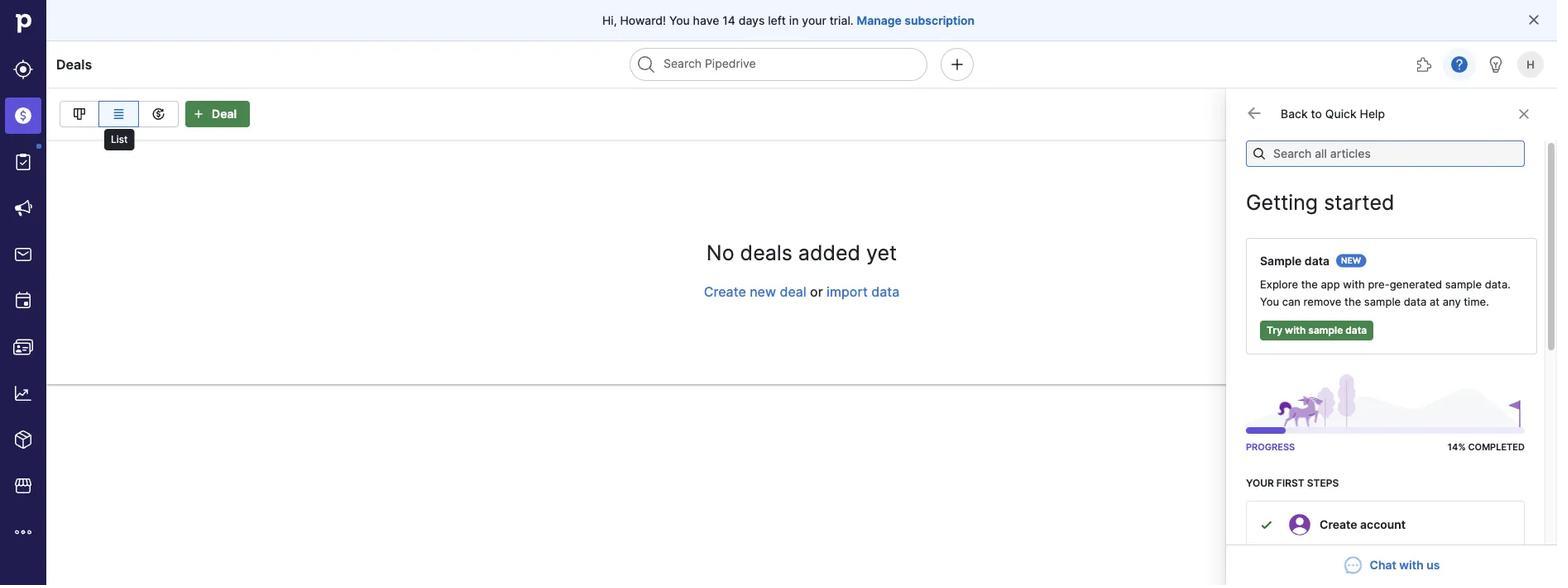 Task type: vqa. For each thing, say whether or not it's contained in the screenshot.
first color undefined icon from the bottom
no



Task type: describe. For each thing, give the bounding box(es) containing it.
time.
[[1464, 296, 1490, 309]]

create for create new deal or import data
[[704, 284, 746, 300]]

no deals added yet
[[707, 241, 897, 266]]

h button
[[1515, 48, 1548, 81]]

0 vertical spatial you
[[669, 13, 690, 27]]

color positive image
[[1261, 519, 1274, 532]]

import data link
[[827, 284, 900, 300]]

try with sample data
[[1267, 325, 1367, 337]]

steps
[[1307, 478, 1339, 490]]

can
[[1283, 296, 1301, 309]]

Search Pipedrive field
[[630, 48, 928, 81]]

quick add image
[[948, 55, 968, 74]]

us
[[1427, 559, 1441, 573]]

14% completed
[[1448, 442, 1525, 453]]

deals
[[740, 241, 793, 266]]

contacts image
[[13, 338, 33, 358]]

try with sample data button
[[1261, 321, 1374, 341]]

color primary image inside deal link
[[189, 108, 209, 121]]

data right import at right
[[872, 284, 900, 300]]

at
[[1430, 296, 1440, 309]]

app
[[1321, 279, 1341, 291]]

quick
[[1326, 107, 1357, 121]]

explore the app with pre-generated sample data. you can remove the sample data at any time.
[[1261, 279, 1511, 309]]

your
[[802, 13, 827, 27]]

with for try with sample data
[[1285, 325, 1306, 337]]

activities image
[[13, 291, 33, 311]]

data.
[[1485, 279, 1511, 291]]

manage
[[857, 13, 902, 27]]

sales assistant image
[[1486, 55, 1506, 74]]

remove
[[1304, 296, 1342, 309]]

first
[[1277, 478, 1305, 490]]

1 vertical spatial the
[[1345, 296, 1362, 309]]

account
[[1361, 519, 1406, 533]]

more image
[[13, 523, 33, 543]]

progress
[[1246, 442, 1295, 453]]

marketplace image
[[13, 477, 33, 497]]

days
[[739, 13, 765, 27]]

added
[[799, 241, 861, 266]]

create new deal link
[[704, 284, 807, 300]]

your
[[1246, 478, 1275, 490]]

create account
[[1320, 519, 1406, 533]]

started
[[1324, 190, 1395, 215]]

you inside the explore the app with pre-generated sample data. you can remove the sample data at any time.
[[1261, 296, 1280, 309]]

color primary image up h at the right top
[[1528, 13, 1541, 26]]

products image
[[13, 430, 33, 450]]

with for chat with us
[[1400, 559, 1424, 573]]

explore
[[1261, 279, 1299, 291]]

try
[[1267, 325, 1283, 337]]

left
[[768, 13, 786, 27]]

color secondary image
[[1515, 108, 1535, 121]]

deals
[[56, 56, 92, 72]]

color undefined image
[[13, 152, 33, 172]]

sample data
[[1261, 254, 1330, 268]]

pre-
[[1368, 279, 1390, 291]]



Task type: locate. For each thing, give the bounding box(es) containing it.
1 horizontal spatial color primary image
[[1253, 147, 1266, 161]]

manage subscription link
[[857, 12, 975, 29]]

0 vertical spatial color primary image
[[189, 108, 209, 121]]

deal
[[780, 284, 807, 300]]

deals image
[[13, 106, 33, 126]]

create for create account
[[1320, 519, 1358, 533]]

with inside the explore the app with pre-generated sample data. you can remove the sample data at any time.
[[1344, 279, 1366, 291]]

the right remove on the right of page
[[1345, 296, 1362, 309]]

color primary image left deal link
[[149, 108, 168, 121]]

0 vertical spatial sample
[[1446, 279, 1482, 291]]

with right app
[[1344, 279, 1366, 291]]

1 horizontal spatial you
[[1261, 296, 1280, 309]]

data down generated
[[1404, 296, 1427, 309]]

subscription
[[905, 13, 975, 27]]

hi, howard! you have 14 days left in your  trial. manage subscription
[[602, 13, 975, 27]]

you left the have
[[669, 13, 690, 27]]

or
[[810, 284, 823, 300]]

to
[[1311, 107, 1323, 121]]

color primary image
[[189, 108, 209, 121], [1253, 147, 1266, 161]]

1 vertical spatial you
[[1261, 296, 1280, 309]]

1 horizontal spatial sample
[[1365, 296, 1401, 309]]

0 horizontal spatial with
[[1285, 325, 1306, 337]]

color primary image
[[1528, 13, 1541, 26], [70, 108, 89, 121], [109, 108, 129, 121], [149, 108, 168, 121], [1520, 108, 1540, 121]]

hi,
[[602, 13, 617, 27]]

getting
[[1246, 190, 1319, 215]]

menu item
[[0, 93, 46, 139]]

chat
[[1370, 559, 1397, 573]]

0 horizontal spatial the
[[1302, 279, 1318, 291]]

2 horizontal spatial with
[[1400, 559, 1424, 573]]

chat with us
[[1370, 559, 1441, 573]]

your first steps
[[1246, 478, 1339, 490]]

create new deal or import data
[[704, 284, 900, 300]]

data
[[1305, 254, 1330, 268], [872, 284, 900, 300], [1404, 296, 1427, 309], [1346, 325, 1367, 337]]

with inside button
[[1285, 325, 1306, 337]]

data inside button
[[1346, 325, 1367, 337]]

color secondary image
[[1246, 105, 1263, 122]]

generated
[[1390, 279, 1443, 291]]

color primary image up list
[[109, 108, 129, 121]]

trial.
[[830, 13, 854, 27]]

data inside the explore the app with pre-generated sample data. you can remove the sample data at any time.
[[1404, 296, 1427, 309]]

0 vertical spatial create
[[704, 284, 746, 300]]

color primary image down deals
[[70, 108, 89, 121]]

sample
[[1261, 254, 1302, 268]]

sample down pre-
[[1365, 296, 1401, 309]]

deal
[[212, 107, 237, 121]]

1 horizontal spatial the
[[1345, 296, 1362, 309]]

import
[[827, 284, 868, 300]]

have
[[693, 13, 720, 27]]

help
[[1360, 107, 1386, 121]]

0 horizontal spatial you
[[669, 13, 690, 27]]

yet
[[867, 241, 897, 266]]

1 vertical spatial color primary image
[[1253, 147, 1266, 161]]

1 horizontal spatial create
[[1320, 519, 1358, 533]]

deal link
[[185, 101, 250, 127]]

with left us
[[1400, 559, 1424, 573]]

1 vertical spatial sample
[[1365, 296, 1401, 309]]

0 vertical spatial with
[[1344, 279, 1366, 291]]

home image
[[11, 11, 36, 36]]

insights image
[[13, 384, 33, 404]]

create
[[704, 284, 746, 300], [1320, 519, 1358, 533]]

14%
[[1448, 442, 1466, 453]]

quick help image
[[1450, 55, 1470, 74]]

14
[[723, 13, 736, 27]]

the
[[1302, 279, 1318, 291], [1345, 296, 1362, 309]]

completed
[[1469, 442, 1525, 453]]

data down the explore the app with pre-generated sample data. you can remove the sample data at any time.
[[1346, 325, 1367, 337]]

0 vertical spatial the
[[1302, 279, 1318, 291]]

with
[[1344, 279, 1366, 291], [1285, 325, 1306, 337], [1400, 559, 1424, 573]]

color primary image down "h" button
[[1520, 108, 1540, 121]]

in
[[789, 13, 799, 27]]

any
[[1443, 296, 1461, 309]]

menu
[[0, 0, 46, 586]]

sample inside button
[[1309, 325, 1344, 337]]

Search all articles text field
[[1246, 141, 1525, 167]]

with right try
[[1285, 325, 1306, 337]]

sales inbox image
[[13, 245, 33, 265]]

list
[[111, 134, 128, 146]]

no
[[707, 241, 735, 266]]

leads image
[[13, 60, 33, 79]]

2 horizontal spatial sample
[[1446, 279, 1482, 291]]

back
[[1281, 107, 1308, 121]]

howard!
[[620, 13, 666, 27]]

color primary image down color secondary image
[[1253, 147, 1266, 161]]

create left new
[[704, 284, 746, 300]]

new
[[750, 284, 776, 300]]

2 vertical spatial with
[[1400, 559, 1424, 573]]

new
[[1342, 256, 1362, 266]]

0 horizontal spatial sample
[[1309, 325, 1344, 337]]

0 horizontal spatial create
[[704, 284, 746, 300]]

color primary image left deal
[[189, 108, 209, 121]]

campaigns image
[[13, 199, 33, 219]]

1 vertical spatial with
[[1285, 325, 1306, 337]]

the left app
[[1302, 279, 1318, 291]]

getting started
[[1246, 190, 1395, 215]]

h
[[1527, 58, 1535, 71]]

you
[[669, 13, 690, 27], [1261, 296, 1280, 309]]

create left account
[[1320, 519, 1358, 533]]

1 vertical spatial create
[[1320, 519, 1358, 533]]

2 vertical spatial sample
[[1309, 325, 1344, 337]]

1 horizontal spatial with
[[1344, 279, 1366, 291]]

0 horizontal spatial color primary image
[[189, 108, 209, 121]]

you down 'explore'
[[1261, 296, 1280, 309]]

data up app
[[1305, 254, 1330, 268]]

back to quick help
[[1281, 107, 1386, 121]]

sample
[[1446, 279, 1482, 291], [1365, 296, 1401, 309], [1309, 325, 1344, 337]]

sample down remove on the right of page
[[1309, 325, 1344, 337]]

sample up any
[[1446, 279, 1482, 291]]



